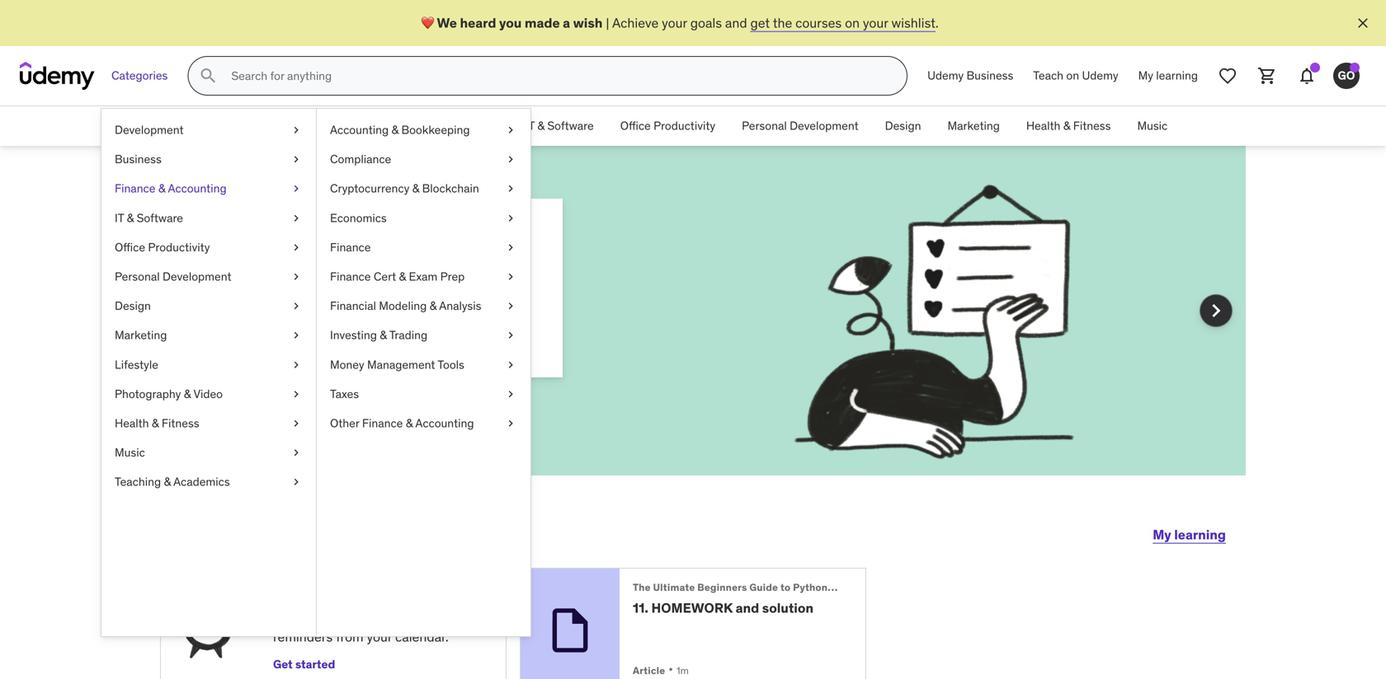 Task type: describe. For each thing, give the bounding box(es) containing it.
let's
[[160, 515, 223, 549]]

did you make a wish?
[[220, 218, 470, 302]]

next image
[[1203, 298, 1230, 324]]

wishlist inside get the courses on your wishlist
[[220, 327, 264, 344]]

it
[[302, 308, 310, 325]]

business link for health & fitness
[[301, 106, 374, 146]]

finance cert & exam prep
[[330, 269, 465, 284]]

0 vertical spatial health
[[1026, 119, 1061, 133]]

xsmall image for health & fitness
[[290, 416, 303, 432]]

make for you
[[353, 218, 444, 261]]

it for health & fitness
[[525, 119, 535, 133]]

to inside the schedule time to learn a little each day adds up. get reminders from your calendar.
[[367, 586, 380, 603]]

taxes
[[330, 387, 359, 402]]

calendar.
[[395, 629, 449, 646]]

financial modeling & analysis link
[[317, 292, 531, 321]]

development link
[[101, 116, 316, 145]]

your left goals
[[662, 14, 687, 31]]

11.
[[633, 600, 649, 617]]

0 vertical spatial health & fitness link
[[1013, 106, 1124, 146]]

and inside carousel element
[[267, 327, 289, 344]]

trading
[[389, 328, 428, 343]]

ultimate
[[653, 582, 695, 595]]

photography & video
[[115, 387, 223, 402]]

programming
[[830, 582, 897, 595]]

tools
[[438, 358, 464, 372]]

shopping cart with 0 items image
[[1258, 66, 1277, 86]]

time
[[220, 308, 248, 325]]

categories button
[[101, 56, 178, 96]]

solution
[[762, 600, 814, 617]]

1 horizontal spatial you
[[499, 14, 522, 31]]

financial
[[330, 299, 376, 314]]

wish?
[[220, 259, 316, 302]]

notifications image
[[1297, 66, 1317, 86]]

lifestyle link
[[101, 351, 316, 380]]

1 vertical spatial my learning link
[[1153, 516, 1226, 555]]

adds
[[370, 611, 398, 628]]

xsmall image for lifestyle
[[290, 357, 303, 373]]

0 vertical spatial on
[[845, 14, 860, 31]]

xsmall image for marketing
[[290, 328, 303, 344]]

design for health & fitness
[[885, 119, 921, 133]]

goals.
[[471, 327, 506, 344]]

close image
[[1355, 15, 1371, 31]]

courses inside get the courses on your wishlist
[[426, 308, 473, 325]]

development for lifestyle
[[163, 269, 232, 284]]

beginners
[[698, 582, 747, 595]]

true.
[[349, 308, 376, 325]]

0 vertical spatial my learning link
[[1129, 56, 1208, 96]]

exam
[[409, 269, 438, 284]]

❤️   we heard you made a wish | achieve your goals and get the courses on your wishlist .
[[421, 14, 939, 31]]

analysis
[[439, 299, 481, 314]]

1 vertical spatial my learning
[[1153, 527, 1226, 544]]

finance cert & exam prep link
[[317, 262, 531, 292]]

xsmall image for finance
[[504, 240, 517, 256]]

xsmall image for money management tools
[[504, 357, 517, 373]]

and take the first step toward your goals.
[[264, 327, 506, 344]]

xsmall image for financial modeling & analysis
[[504, 298, 517, 315]]

0 horizontal spatial health
[[115, 416, 149, 431]]

teach
[[1033, 68, 1064, 83]]

finance & accounting for lifestyle
[[115, 181, 227, 196]]

productivity for health & fitness
[[654, 119, 716, 133]]

article
[[633, 665, 665, 678]]

and inside "the ultimate beginners guide to python programming 11. homework and solution"
[[736, 600, 759, 617]]

& inside 'link'
[[406, 416, 413, 431]]

office productivity link for lifestyle
[[101, 233, 316, 262]]

xsmall image for office productivity
[[290, 240, 303, 256]]

accounting down development 'link'
[[168, 181, 227, 196]]

made
[[525, 14, 560, 31]]

step
[[370, 327, 395, 344]]

2 horizontal spatial on
[[1067, 68, 1079, 83]]

homework
[[651, 600, 733, 617]]

start
[[228, 515, 292, 549]]

xsmall image for business
[[290, 152, 303, 168]]

taxes link
[[317, 380, 531, 409]]

other
[[330, 416, 359, 431]]

0 vertical spatial my learning
[[1138, 68, 1198, 83]]

business link for lifestyle
[[101, 145, 316, 174]]

achieve
[[612, 14, 659, 31]]

toward
[[398, 327, 439, 344]]

xsmall image for development
[[290, 122, 303, 138]]

photography & video link
[[101, 380, 316, 409]]

xsmall image for photography & video
[[290, 386, 303, 403]]

get for started
[[273, 658, 293, 673]]

personal development for lifestyle
[[115, 269, 232, 284]]

gary
[[422, 515, 488, 549]]

a
[[273, 611, 281, 628]]

software for lifestyle
[[137, 211, 183, 226]]

goals
[[690, 14, 722, 31]]

0 vertical spatial health & fitness
[[1026, 119, 1111, 133]]

xsmall image for investing & trading
[[504, 328, 517, 344]]

time
[[335, 586, 364, 603]]

xsmall image for economics
[[504, 210, 517, 226]]

xsmall image for compliance
[[504, 152, 517, 168]]

guide
[[750, 582, 778, 595]]

cert
[[374, 269, 396, 284]]

from
[[336, 629, 364, 646]]

development inside 'link'
[[115, 123, 184, 137]]

2 horizontal spatial business
[[967, 68, 1014, 83]]

started
[[295, 658, 335, 673]]

finance link
[[317, 233, 531, 262]]

udemy business link
[[918, 56, 1023, 96]]

finance inside 'link'
[[362, 416, 403, 431]]

money management tools link
[[317, 351, 531, 380]]

finance inside 'link'
[[330, 240, 371, 255]]

business for health & fitness
[[314, 119, 361, 133]]

each
[[314, 611, 342, 628]]

categories
[[111, 68, 168, 83]]

make for to
[[267, 308, 299, 325]]

personal for health & fitness
[[742, 119, 787, 133]]

let's start learning, gary
[[160, 515, 488, 549]]

the inside get the courses on your wishlist
[[404, 308, 423, 325]]

office productivity link for health & fitness
[[607, 106, 729, 146]]

compliance
[[330, 152, 391, 167]]

2 vertical spatial the
[[321, 327, 340, 344]]

xsmall image for accounting & bookkeeping
[[504, 122, 517, 138]]

finance & accounting for health & fitness
[[387, 119, 499, 133]]

1m
[[677, 665, 689, 678]]

personal development link for lifestyle
[[101, 262, 316, 292]]

prep
[[440, 269, 465, 284]]

0 vertical spatial learning
[[1156, 68, 1198, 83]]

get the courses on your wishlist
[[220, 308, 519, 344]]

money management tools
[[330, 358, 464, 372]]

1 horizontal spatial wishlist
[[892, 14, 936, 31]]

we
[[437, 14, 457, 31]]

schedule
[[273, 586, 332, 603]]

your inside get the courses on your wishlist
[[494, 308, 519, 325]]

it & software for health & fitness
[[525, 119, 594, 133]]

compliance link
[[317, 145, 531, 174]]

office for health & fitness
[[620, 119, 651, 133]]

xsmall image for taxes
[[504, 386, 517, 403]]

your down "analysis"
[[442, 327, 468, 344]]

get the courses on your wishlist link
[[220, 308, 519, 344]]

cryptocurrency & blockchain
[[330, 181, 479, 196]]

reminders
[[273, 629, 333, 646]]

take
[[292, 327, 318, 344]]

day
[[346, 611, 366, 628]]

did
[[220, 218, 280, 261]]

economics link
[[317, 204, 531, 233]]

development for health & fitness
[[790, 119, 859, 133]]

0 horizontal spatial health & fitness
[[115, 416, 199, 431]]

it & software for lifestyle
[[115, 211, 183, 226]]

2 udemy from the left
[[1082, 68, 1119, 83]]

on inside get the courses on your wishlist
[[476, 308, 491, 325]]

music for right the music link
[[1137, 119, 1168, 133]]

carousel element
[[140, 146, 1246, 516]]

design link for health & fitness
[[872, 106, 935, 146]]

get started button
[[273, 654, 335, 677]]

teaching & academics
[[115, 475, 230, 490]]

you have alerts image
[[1350, 63, 1360, 73]]

python
[[793, 582, 828, 595]]

productivity for lifestyle
[[148, 240, 210, 255]]

office for lifestyle
[[115, 240, 145, 255]]

1 unread notification image
[[1310, 63, 1320, 73]]

accounting inside 'link'
[[415, 416, 474, 431]]

get started
[[273, 658, 335, 673]]

accounting up compliance at the top left
[[330, 123, 389, 137]]

xsmall image for it & software
[[290, 210, 303, 226]]

Search for anything text field
[[228, 62, 887, 90]]

get the courses on your wishlist link
[[750, 14, 936, 31]]

0 vertical spatial and
[[725, 14, 747, 31]]

marketing for lifestyle
[[115, 328, 167, 343]]

xsmall image for other finance & accounting
[[504, 416, 517, 432]]



Task type: vqa. For each thing, say whether or not it's contained in the screenshot.
the topmost 'WISHLIST'
yes



Task type: locate. For each thing, give the bounding box(es) containing it.
health down teach
[[1026, 119, 1061, 133]]

fitness for health & fitness link to the left
[[162, 416, 199, 431]]

udemy image
[[20, 62, 95, 90]]

health & fitness link down "video"
[[101, 409, 316, 439]]

0 horizontal spatial design
[[115, 299, 151, 314]]

0 horizontal spatial marketing link
[[101, 321, 316, 351]]

it
[[525, 119, 535, 133], [115, 211, 124, 226]]

investing & trading link
[[317, 321, 531, 351]]

1 vertical spatial personal development
[[115, 269, 232, 284]]

the
[[633, 582, 651, 595]]

personal for lifestyle
[[115, 269, 160, 284]]

xsmall image inside finance cert & exam prep link
[[504, 269, 517, 285]]

my
[[1138, 68, 1154, 83], [1153, 527, 1172, 544]]

1 vertical spatial finance & accounting link
[[101, 174, 316, 204]]

marketing down udemy business link
[[948, 119, 1000, 133]]

fitness
[[1073, 119, 1111, 133], [162, 416, 199, 431]]

xsmall image inside the accounting & bookkeeping link
[[504, 122, 517, 138]]

0 vertical spatial fitness
[[1073, 119, 1111, 133]]

xsmall image inside the economics link
[[504, 210, 517, 226]]

1 vertical spatial office productivity
[[115, 240, 210, 255]]

0 horizontal spatial personal
[[115, 269, 160, 284]]

0 vertical spatial it & software
[[525, 119, 594, 133]]

0 horizontal spatial on
[[476, 308, 491, 325]]

1 vertical spatial my
[[1153, 527, 1172, 544]]

cryptocurrency & blockchain link
[[317, 174, 531, 204]]

design link for lifestyle
[[101, 292, 316, 321]]

your down adds
[[367, 629, 392, 646]]

accounting & bookkeeping link
[[317, 116, 531, 145]]

and left take
[[267, 327, 289, 344]]

marketing link up "video"
[[101, 321, 316, 351]]

0 vertical spatial make
[[353, 218, 444, 261]]

get
[[750, 14, 770, 31]]

courses right get
[[796, 14, 842, 31]]

0 horizontal spatial music link
[[101, 439, 316, 468]]

accounting up compliance link
[[440, 119, 499, 133]]

to inside "the ultimate beginners guide to python programming 11. homework and solution"
[[781, 582, 791, 595]]

0 vertical spatial a
[[563, 14, 570, 31]]

the ultimate beginners guide to python programming 11. homework and solution
[[633, 582, 897, 617]]

xsmall image inside financial modeling & analysis link
[[504, 298, 517, 315]]

1 vertical spatial wishlist
[[220, 327, 264, 344]]

xsmall image inside marketing link
[[290, 328, 303, 344]]

0 vertical spatial finance & accounting
[[387, 119, 499, 133]]

0 vertical spatial music
[[1137, 119, 1168, 133]]

1 horizontal spatial udemy
[[1082, 68, 1119, 83]]

0 horizontal spatial design link
[[101, 292, 316, 321]]

1 vertical spatial it
[[115, 211, 124, 226]]

1 vertical spatial it & software link
[[101, 204, 316, 233]]

xsmall image for cryptocurrency & blockchain
[[504, 181, 517, 197]]

business for lifestyle
[[115, 152, 162, 167]]

learn
[[383, 586, 415, 603]]

a up prep
[[450, 218, 470, 261]]

0 horizontal spatial it & software
[[115, 211, 183, 226]]

make inside did you make a wish?
[[353, 218, 444, 261]]

1 vertical spatial the
[[404, 308, 423, 325]]

1 vertical spatial finance & accounting
[[115, 181, 227, 196]]

1 horizontal spatial music link
[[1124, 106, 1181, 146]]

0 horizontal spatial personal development link
[[101, 262, 316, 292]]

1 vertical spatial design link
[[101, 292, 316, 321]]

fitness for the topmost health & fitness link
[[1073, 119, 1111, 133]]

1 vertical spatial it & software
[[115, 211, 183, 226]]

marketing link for health & fitness
[[935, 106, 1013, 146]]

1 vertical spatial you
[[286, 218, 346, 261]]

1 horizontal spatial health & fitness link
[[1013, 106, 1124, 146]]

0 vertical spatial design link
[[872, 106, 935, 146]]

xsmall image for finance cert & exam prep
[[504, 269, 517, 285]]

teach on udemy
[[1033, 68, 1119, 83]]

finance & accounting up compliance link
[[387, 119, 499, 133]]

software
[[547, 119, 594, 133], [137, 211, 183, 226]]

1 vertical spatial health & fitness
[[115, 416, 199, 431]]

time to make it come true.
[[220, 308, 379, 325]]

it & software link for lifestyle
[[101, 204, 316, 233]]

0 vertical spatial finance & accounting link
[[374, 106, 512, 146]]

fitness down 'teach on udemy' link
[[1073, 119, 1111, 133]]

1 vertical spatial marketing
[[115, 328, 167, 343]]

business down development 'link'
[[115, 152, 162, 167]]

business left teach
[[967, 68, 1014, 83]]

1 horizontal spatial personal development
[[742, 119, 859, 133]]

first
[[343, 327, 366, 344]]

xsmall image for finance & accounting
[[290, 181, 303, 197]]

11. homework and solution link
[[633, 600, 839, 617]]

wishlist image
[[1218, 66, 1238, 86]]

health & fitness down 'teach on udemy' link
[[1026, 119, 1111, 133]]

xsmall image
[[290, 122, 303, 138], [290, 152, 303, 168], [504, 152, 517, 168], [504, 181, 517, 197], [504, 210, 517, 226], [290, 240, 303, 256], [504, 240, 517, 256], [504, 298, 517, 315], [290, 357, 303, 373], [504, 357, 517, 373], [290, 416, 303, 432], [504, 416, 517, 432]]

1 udemy from the left
[[928, 68, 964, 83]]

get up calendar.
[[423, 611, 444, 628]]

1 horizontal spatial personal development link
[[729, 106, 872, 146]]

xsmall image inside it & software link
[[290, 210, 303, 226]]

1 vertical spatial on
[[1067, 68, 1079, 83]]

bookkeeping
[[401, 123, 470, 137]]

2 horizontal spatial to
[[781, 582, 791, 595]]

make left it
[[267, 308, 299, 325]]

1 vertical spatial and
[[267, 327, 289, 344]]

health
[[1026, 119, 1061, 133], [115, 416, 149, 431]]

come
[[313, 308, 346, 325]]

wishlist down time
[[220, 327, 264, 344]]

2 vertical spatial and
[[736, 600, 759, 617]]

1 vertical spatial music
[[115, 446, 145, 460]]

udemy
[[928, 68, 964, 83], [1082, 68, 1119, 83]]

1 vertical spatial learning
[[1174, 527, 1226, 544]]

xsmall image for teaching & academics
[[290, 475, 303, 491]]

get left started
[[273, 658, 293, 673]]

design
[[885, 119, 921, 133], [115, 299, 151, 314]]

the down come
[[321, 327, 340, 344]]

marketing link down udemy business link
[[935, 106, 1013, 146]]

video
[[193, 387, 223, 402]]

&
[[431, 119, 438, 133], [537, 119, 545, 133], [1063, 119, 1071, 133], [392, 123, 399, 137], [158, 181, 165, 196], [412, 181, 419, 196], [127, 211, 134, 226], [399, 269, 406, 284], [430, 299, 437, 314], [380, 328, 387, 343], [184, 387, 191, 402], [152, 416, 159, 431], [406, 416, 413, 431], [164, 475, 171, 490]]

up.
[[401, 611, 420, 628]]

photography
[[115, 387, 181, 402]]

you left "made" in the left of the page
[[499, 14, 522, 31]]

0 vertical spatial courses
[[796, 14, 842, 31]]

0 horizontal spatial get
[[273, 658, 293, 673]]

you
[[499, 14, 522, 31], [286, 218, 346, 261]]

0 vertical spatial personal development link
[[729, 106, 872, 146]]

0 vertical spatial business
[[967, 68, 1014, 83]]

xsmall image inside taxes link
[[504, 386, 517, 403]]

1 vertical spatial courses
[[426, 308, 473, 325]]

to right the time
[[367, 586, 380, 603]]

get
[[379, 308, 401, 325], [423, 611, 444, 628], [273, 658, 293, 673]]

to inside carousel element
[[251, 308, 263, 325]]

your up goals.
[[494, 308, 519, 325]]

0 horizontal spatial finance & accounting link
[[101, 174, 316, 204]]

xsmall image inside cryptocurrency & blockchain link
[[504, 181, 517, 197]]

0 vertical spatial wishlist
[[892, 14, 936, 31]]

go
[[1338, 68, 1355, 83]]

and left get
[[725, 14, 747, 31]]

0 vertical spatial get
[[379, 308, 401, 325]]

xsmall image inside money management tools link
[[504, 357, 517, 373]]

a inside did you make a wish?
[[450, 218, 470, 261]]

xsmall image inside lifestyle link
[[290, 357, 303, 373]]

productivity
[[654, 119, 716, 133], [148, 240, 210, 255]]

xsmall image for music
[[290, 445, 303, 461]]

management
[[367, 358, 435, 372]]

to
[[251, 308, 263, 325], [781, 582, 791, 595], [367, 586, 380, 603]]

1 horizontal spatial it & software
[[525, 119, 594, 133]]

you right the did
[[286, 218, 346, 261]]

development
[[790, 119, 859, 133], [115, 123, 184, 137], [163, 269, 232, 284]]

1 vertical spatial office
[[115, 240, 145, 255]]

0 horizontal spatial fitness
[[162, 416, 199, 431]]

health down 'photography'
[[115, 416, 149, 431]]

teach on udemy link
[[1023, 56, 1129, 96]]

0 horizontal spatial music
[[115, 446, 145, 460]]

•
[[669, 662, 673, 679]]

1 horizontal spatial finance & accounting
[[387, 119, 499, 133]]

1 vertical spatial personal development link
[[101, 262, 316, 292]]

0 vertical spatial it
[[525, 119, 535, 133]]

xsmall image inside other finance & accounting 'link'
[[504, 416, 517, 432]]

1 horizontal spatial to
[[367, 586, 380, 603]]

get for the
[[379, 308, 401, 325]]

wishlist up udemy business
[[892, 14, 936, 31]]

1 horizontal spatial business
[[314, 119, 361, 133]]

1 horizontal spatial make
[[353, 218, 444, 261]]

1 horizontal spatial a
[[563, 14, 570, 31]]

your inside the schedule time to learn a little each day adds up. get reminders from your calendar.
[[367, 629, 392, 646]]

1 horizontal spatial on
[[845, 14, 860, 31]]

xsmall image inside 'design' 'link'
[[290, 298, 303, 315]]

business up compliance at the top left
[[314, 119, 361, 133]]

xsmall image inside office productivity link
[[290, 240, 303, 256]]

courses up toward
[[426, 308, 473, 325]]

my for the top 'my learning' link
[[1138, 68, 1154, 83]]

and down guide
[[736, 600, 759, 617]]

xsmall image inside development 'link'
[[290, 122, 303, 138]]

it & software link for health & fitness
[[512, 106, 607, 146]]

1 horizontal spatial the
[[404, 308, 423, 325]]

and
[[725, 14, 747, 31], [267, 327, 289, 344], [736, 600, 759, 617]]

xsmall image inside the music link
[[290, 445, 303, 461]]

1 vertical spatial productivity
[[148, 240, 210, 255]]

lifestyle
[[115, 358, 158, 372]]

blockchain
[[422, 181, 479, 196]]

xsmall image inside investing & trading link
[[504, 328, 517, 344]]

0 horizontal spatial a
[[450, 218, 470, 261]]

teaching
[[115, 475, 161, 490]]

1 horizontal spatial office
[[620, 119, 651, 133]]

0 horizontal spatial udemy
[[928, 68, 964, 83]]

1 horizontal spatial it & software link
[[512, 106, 607, 146]]

a left wish
[[563, 14, 570, 31]]

finance & accounting link up the blockchain
[[374, 106, 512, 146]]

office productivity for health & fitness
[[620, 119, 716, 133]]

music for the music link to the bottom
[[115, 446, 145, 460]]

finance & accounting link for lifestyle
[[101, 174, 316, 204]]

to up solution
[[781, 582, 791, 595]]

design for lifestyle
[[115, 299, 151, 314]]

1 horizontal spatial office productivity
[[620, 119, 716, 133]]

0 horizontal spatial make
[[267, 308, 299, 325]]

xsmall image inside finance 'link'
[[504, 240, 517, 256]]

to right time
[[251, 308, 263, 325]]

software for health & fitness
[[547, 119, 594, 133]]

article • 1m
[[633, 662, 689, 679]]

udemy right teach
[[1082, 68, 1119, 83]]

the right get
[[773, 14, 792, 31]]

xsmall image inside compliance link
[[504, 152, 517, 168]]

make
[[353, 218, 444, 261], [267, 308, 299, 325]]

get inside get the courses on your wishlist
[[379, 308, 401, 325]]

office
[[620, 119, 651, 133], [115, 240, 145, 255]]

get inside get started button
[[273, 658, 293, 673]]

2 horizontal spatial the
[[773, 14, 792, 31]]

finance & accounting link for health & fitness
[[374, 106, 512, 146]]

0 vertical spatial music link
[[1124, 106, 1181, 146]]

1 horizontal spatial software
[[547, 119, 594, 133]]

teaching & academics link
[[101, 468, 316, 497]]

your left .
[[863, 14, 888, 31]]

udemy down .
[[928, 68, 964, 83]]

financial modeling & analysis
[[330, 299, 481, 314]]

0 horizontal spatial office productivity
[[115, 240, 210, 255]]

1 horizontal spatial design link
[[872, 106, 935, 146]]

xsmall image inside photography & video link
[[290, 386, 303, 403]]

0 vertical spatial marketing link
[[935, 106, 1013, 146]]

the up toward
[[404, 308, 423, 325]]

marketing
[[948, 119, 1000, 133], [115, 328, 167, 343]]

xsmall image inside health & fitness link
[[290, 416, 303, 432]]

marketing for health & fitness
[[948, 119, 1000, 133]]

1 vertical spatial a
[[450, 218, 470, 261]]

accounting down taxes link
[[415, 416, 474, 431]]

office productivity
[[620, 119, 716, 133], [115, 240, 210, 255]]

academics
[[173, 475, 230, 490]]

health & fitness
[[1026, 119, 1111, 133], [115, 416, 199, 431]]

1 vertical spatial business
[[314, 119, 361, 133]]

.
[[936, 14, 939, 31]]

health & fitness link down 'teach on udemy' link
[[1013, 106, 1124, 146]]

you inside did you make a wish?
[[286, 218, 346, 261]]

courses
[[796, 14, 842, 31], [426, 308, 473, 325]]

xsmall image
[[504, 122, 517, 138], [290, 181, 303, 197], [290, 210, 303, 226], [290, 269, 303, 285], [504, 269, 517, 285], [290, 298, 303, 315], [290, 328, 303, 344], [504, 328, 517, 344], [290, 386, 303, 403], [504, 386, 517, 403], [290, 445, 303, 461], [290, 475, 303, 491]]

❤️
[[421, 14, 434, 31]]

the
[[773, 14, 792, 31], [404, 308, 423, 325], [321, 327, 340, 344]]

finance & accounting link
[[374, 106, 512, 146], [101, 174, 316, 204]]

personal development link for health & fitness
[[729, 106, 872, 146]]

modeling
[[379, 299, 427, 314]]

accounting & bookkeeping
[[330, 123, 470, 137]]

1 horizontal spatial music
[[1137, 119, 1168, 133]]

get up the and take the first step toward your goals. at the left of the page
[[379, 308, 401, 325]]

2 vertical spatial get
[[273, 658, 293, 673]]

1 vertical spatial design
[[115, 299, 151, 314]]

finance & accounting down development 'link'
[[115, 181, 227, 196]]

make up finance cert & exam prep
[[353, 218, 444, 261]]

xsmall image inside the business link
[[290, 152, 303, 168]]

my learning
[[1138, 68, 1198, 83], [1153, 527, 1226, 544]]

finance & accounting link down development 'link'
[[101, 174, 316, 204]]

fitness down photography & video
[[162, 416, 199, 431]]

it for lifestyle
[[115, 211, 124, 226]]

xsmall image for design
[[290, 298, 303, 315]]

0 horizontal spatial health & fitness link
[[101, 409, 316, 439]]

0 horizontal spatial office
[[115, 240, 145, 255]]

xsmall image for personal development
[[290, 269, 303, 285]]

marketing link for lifestyle
[[101, 321, 316, 351]]

1 vertical spatial fitness
[[162, 416, 199, 431]]

0 vertical spatial it & software link
[[512, 106, 607, 146]]

xsmall image inside teaching & academics link
[[290, 475, 303, 491]]

xsmall image inside finance & accounting link
[[290, 181, 303, 197]]

wishlist
[[892, 14, 936, 31], [220, 327, 264, 344]]

0 horizontal spatial it
[[115, 211, 124, 226]]

office productivity for lifestyle
[[115, 240, 210, 255]]

get inside the schedule time to learn a little each day adds up. get reminders from your calendar.
[[423, 611, 444, 628]]

investing & trading
[[330, 328, 428, 343]]

1 vertical spatial music link
[[101, 439, 316, 468]]

submit search image
[[198, 66, 218, 86]]

economics
[[330, 211, 387, 226]]

it & software
[[525, 119, 594, 133], [115, 211, 183, 226]]

personal development
[[742, 119, 859, 133], [115, 269, 232, 284]]

marketing up lifestyle
[[115, 328, 167, 343]]

marketing link
[[935, 106, 1013, 146], [101, 321, 316, 351]]

personal development link
[[729, 106, 872, 146], [101, 262, 316, 292]]

accounting
[[440, 119, 499, 133], [330, 123, 389, 137], [168, 181, 227, 196], [415, 416, 474, 431]]

personal development for health & fitness
[[742, 119, 859, 133]]

my for bottommost 'my learning' link
[[1153, 527, 1172, 544]]

heard
[[460, 14, 496, 31]]

0 vertical spatial personal development
[[742, 119, 859, 133]]

health & fitness link
[[1013, 106, 1124, 146], [101, 409, 316, 439]]

other finance & accounting link
[[317, 409, 531, 439]]

health & fitness down 'photography'
[[115, 416, 199, 431]]

0 vertical spatial office
[[620, 119, 651, 133]]

1 horizontal spatial finance & accounting link
[[374, 106, 512, 146]]

0 vertical spatial marketing
[[948, 119, 1000, 133]]

xsmall image inside personal development link
[[290, 269, 303, 285]]



